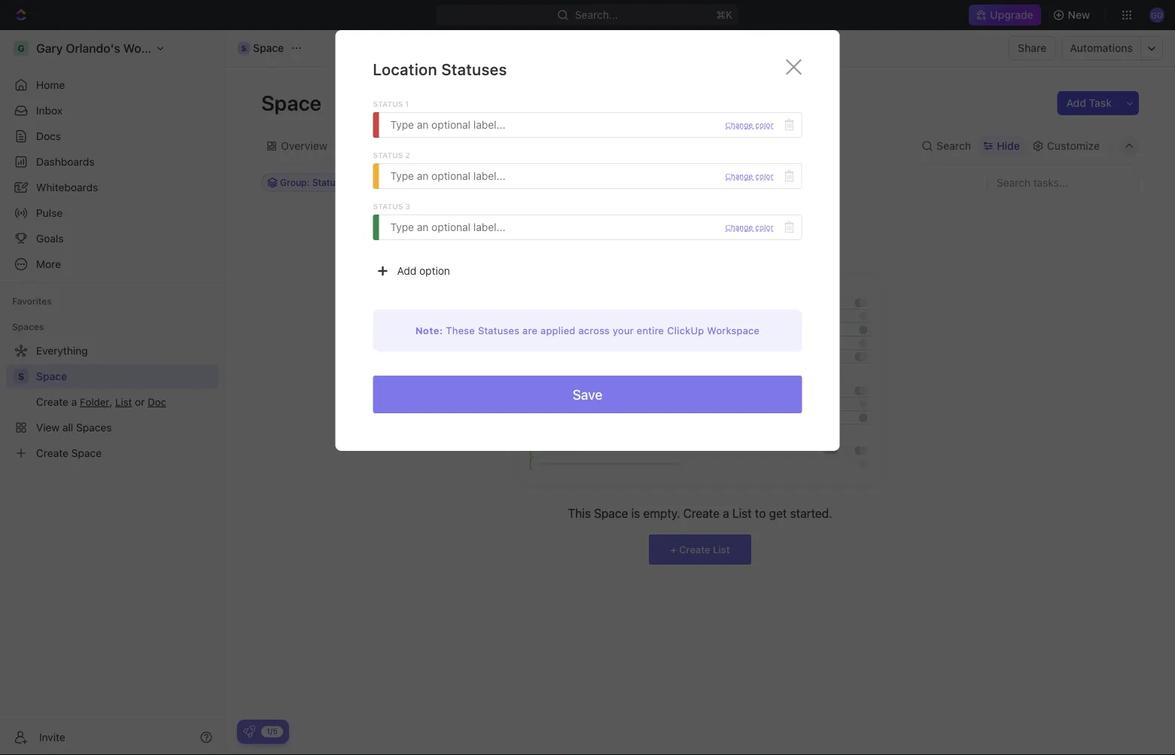 Task type: vqa. For each thing, say whether or not it's contained in the screenshot.
G, , Element
no



Task type: locate. For each thing, give the bounding box(es) containing it.
list down a
[[713, 544, 730, 555]]

1 horizontal spatial add
[[1067, 97, 1087, 109]]

is
[[632, 507, 640, 521]]

whiteboards link
[[6, 175, 218, 200]]

location statuses dialog
[[336, 30, 840, 451]]

1 vertical spatial add
[[397, 265, 417, 277]]

add option
[[397, 265, 450, 277]]

status for status 3
[[373, 202, 403, 210]]

1 change color button from the top
[[726, 121, 774, 129]]

started.
[[791, 507, 833, 521]]

0 horizontal spatial add
[[397, 265, 417, 277]]

status left 3
[[373, 202, 403, 210]]

list
[[355, 140, 373, 152], [733, 507, 752, 521], [713, 544, 730, 555]]

2 change from the top
[[726, 172, 753, 181]]

color for status 1
[[756, 121, 774, 129]]

change color button for status 3
[[726, 223, 774, 232]]

new button
[[1047, 3, 1100, 27]]

statuses left are
[[478, 325, 520, 336]]

add left option
[[397, 265, 417, 277]]

1 vertical spatial type an optional label... text field
[[391, 164, 718, 188]]

favorites button
[[6, 292, 58, 310]]

type an optional label... text field for status 2
[[391, 164, 718, 188]]

3 change from the top
[[726, 223, 753, 232]]

add
[[1067, 97, 1087, 109], [397, 265, 417, 277]]

color
[[756, 121, 774, 129], [756, 172, 774, 181], [756, 223, 774, 232]]

1 vertical spatial change
[[726, 172, 753, 181]]

space tree
[[6, 339, 218, 465]]

1 vertical spatial s
[[18, 371, 24, 382]]

1 change from the top
[[726, 121, 753, 129]]

Type an optional label... text field
[[391, 113, 718, 137], [391, 164, 718, 188]]

location
[[373, 60, 438, 79]]

2 vertical spatial change color
[[726, 223, 774, 232]]

workspace
[[707, 325, 760, 336]]

0 vertical spatial change
[[726, 121, 753, 129]]

upgrade
[[991, 9, 1034, 21]]

space link
[[36, 365, 215, 389]]

2 status from the top
[[373, 150, 403, 159]]

0 vertical spatial type an optional label... text field
[[391, 113, 718, 137]]

change
[[726, 121, 753, 129], [726, 172, 753, 181], [726, 223, 753, 232]]

change color button
[[726, 121, 774, 129], [726, 172, 774, 181], [726, 223, 774, 232]]

hide inside dropdown button
[[997, 140, 1020, 152]]

0 vertical spatial list
[[355, 140, 373, 152]]

note: these statuses are applied across your entire clickup workspace
[[416, 325, 760, 336]]

2 vertical spatial change color button
[[726, 223, 774, 232]]

2 vertical spatial change
[[726, 223, 753, 232]]

0 vertical spatial color
[[756, 121, 774, 129]]

change color
[[726, 121, 774, 129], [726, 172, 774, 181], [726, 223, 774, 232]]

1 change color from the top
[[726, 121, 774, 129]]

pulse
[[36, 207, 63, 219]]

2 type an optional label... text field from the top
[[391, 164, 718, 188]]

space
[[253, 42, 284, 54], [261, 90, 326, 115], [36, 370, 67, 383], [594, 507, 629, 521]]

1 vertical spatial status
[[373, 150, 403, 159]]

0 vertical spatial change color
[[726, 121, 774, 129]]

+
[[671, 544, 677, 555]]

1 vertical spatial color
[[756, 172, 774, 181]]

status left 2
[[373, 150, 403, 159]]

change color button for status 1
[[726, 121, 774, 129]]

hide
[[997, 140, 1020, 152], [782, 177, 802, 188]]

0 vertical spatial hide
[[997, 140, 1020, 152]]

1 color from the top
[[756, 121, 774, 129]]

create
[[684, 507, 720, 521], [680, 544, 711, 555]]

1 vertical spatial statuses
[[478, 325, 520, 336]]

color for status 2
[[756, 172, 774, 181]]

add for add option
[[397, 265, 417, 277]]

s for s space
[[241, 44, 247, 52]]

customize
[[1048, 140, 1100, 152]]

home
[[36, 79, 65, 91]]

list left 2
[[355, 140, 373, 152]]

2 vertical spatial status
[[373, 202, 403, 210]]

change for 2
[[726, 172, 753, 181]]

0 vertical spatial statuses
[[442, 60, 508, 79]]

hide inside button
[[782, 177, 802, 188]]

0 vertical spatial status
[[373, 99, 403, 108]]

statuses right location
[[442, 60, 508, 79]]

get
[[770, 507, 787, 521]]

2 vertical spatial list
[[713, 544, 730, 555]]

pulse link
[[6, 201, 218, 225]]

1 vertical spatial change color button
[[726, 172, 774, 181]]

2 horizontal spatial list
[[733, 507, 752, 521]]

whiteboards
[[36, 181, 98, 194]]

add left task
[[1067, 97, 1087, 109]]

s inside space, , "element"
[[18, 371, 24, 382]]

0 horizontal spatial s
[[18, 371, 24, 382]]

customize button
[[1028, 136, 1105, 157]]

2 color from the top
[[756, 172, 774, 181]]

option
[[420, 265, 450, 277]]

change color button for status 2
[[726, 172, 774, 181]]

1 horizontal spatial s
[[241, 44, 247, 52]]

status
[[373, 99, 403, 108], [373, 150, 403, 159], [373, 202, 403, 210]]

3
[[405, 202, 410, 210]]

2 change color button from the top
[[726, 172, 774, 181]]

0 vertical spatial change color button
[[726, 121, 774, 129]]

0 horizontal spatial space, , element
[[14, 369, 29, 384]]

1 vertical spatial change color
[[726, 172, 774, 181]]

create right +
[[680, 544, 711, 555]]

space, , element inside space tree
[[14, 369, 29, 384]]

1 vertical spatial hide
[[782, 177, 802, 188]]

1 horizontal spatial space, , element
[[238, 42, 250, 54]]

add inside location statuses dialog
[[397, 265, 417, 277]]

1 horizontal spatial list
[[713, 544, 730, 555]]

color for status 3
[[756, 223, 774, 232]]

1 vertical spatial space, , element
[[14, 369, 29, 384]]

statuses
[[442, 60, 508, 79], [478, 325, 520, 336]]

to
[[755, 507, 766, 521]]

your
[[613, 325, 634, 336]]

hide button
[[979, 136, 1025, 157]]

change for 1
[[726, 121, 753, 129]]

1 horizontal spatial hide
[[997, 140, 1020, 152]]

0 vertical spatial create
[[684, 507, 720, 521]]

home link
[[6, 73, 218, 97]]

1 vertical spatial list
[[733, 507, 752, 521]]

new
[[1069, 9, 1091, 21]]

list link
[[352, 136, 373, 157]]

3 change color from the top
[[726, 223, 774, 232]]

1 type an optional label... text field from the top
[[391, 113, 718, 137]]

add inside "button"
[[1067, 97, 1087, 109]]

these
[[446, 325, 475, 336]]

1 vertical spatial create
[[680, 544, 711, 555]]

s
[[241, 44, 247, 52], [18, 371, 24, 382]]

1 status from the top
[[373, 99, 403, 108]]

0 vertical spatial add
[[1067, 97, 1087, 109]]

status left 1
[[373, 99, 403, 108]]

change color for status 1
[[726, 121, 774, 129]]

Type an optional label... text field
[[391, 215, 718, 239]]

0 horizontal spatial hide
[[782, 177, 802, 188]]

board link
[[398, 136, 431, 157]]

a
[[723, 507, 730, 521]]

2 vertical spatial color
[[756, 223, 774, 232]]

sidebar navigation
[[0, 30, 225, 755]]

add task button
[[1058, 91, 1122, 115]]

dashboards
[[36, 156, 95, 168]]

3 change color button from the top
[[726, 223, 774, 232]]

list right a
[[733, 507, 752, 521]]

s inside s space
[[241, 44, 247, 52]]

space, , element
[[238, 42, 250, 54], [14, 369, 29, 384]]

3 color from the top
[[756, 223, 774, 232]]

2 change color from the top
[[726, 172, 774, 181]]

0 vertical spatial s
[[241, 44, 247, 52]]

3 status from the top
[[373, 202, 403, 210]]

create left a
[[684, 507, 720, 521]]



Task type: describe. For each thing, give the bounding box(es) containing it.
hide button
[[776, 174, 808, 192]]

goals link
[[6, 227, 218, 251]]

type an optional label... text field for status 1
[[391, 113, 718, 137]]

overview
[[281, 140, 328, 152]]

applied
[[541, 325, 576, 336]]

search...
[[575, 9, 618, 21]]

docs
[[36, 130, 61, 142]]

spaces
[[12, 322, 44, 332]]

entire
[[637, 325, 665, 336]]

space inside tree
[[36, 370, 67, 383]]

task
[[1090, 97, 1112, 109]]

status 1
[[373, 99, 409, 108]]

change color for status 3
[[726, 223, 774, 232]]

save button
[[373, 376, 803, 414]]

empty.
[[644, 507, 681, 521]]

onboarding checklist button element
[[243, 726, 255, 738]]

share
[[1018, 42, 1047, 54]]

change color for status 2
[[726, 172, 774, 181]]

upgrade link
[[970, 5, 1041, 26]]

status for status 1
[[373, 99, 403, 108]]

status for status 2
[[373, 150, 403, 159]]

note:
[[416, 325, 443, 336]]

this
[[568, 507, 591, 521]]

1/5
[[267, 727, 278, 736]]

invite
[[39, 731, 65, 744]]

change for 3
[[726, 223, 753, 232]]

board
[[401, 140, 431, 152]]

Search tasks... text field
[[988, 171, 1139, 194]]

inbox link
[[6, 99, 218, 123]]

add task
[[1067, 97, 1112, 109]]

search button
[[917, 136, 976, 157]]

s space
[[241, 42, 284, 54]]

search
[[937, 140, 972, 152]]

this space is empty. create a list to get started.
[[568, 507, 833, 521]]

status 2
[[373, 150, 410, 159]]

docs link
[[6, 124, 218, 148]]

0 vertical spatial space, , element
[[238, 42, 250, 54]]

automations
[[1071, 42, 1134, 54]]

location statuses
[[373, 60, 508, 79]]

goals
[[36, 232, 64, 245]]

s for s
[[18, 371, 24, 382]]

0 horizontal spatial list
[[355, 140, 373, 152]]

inbox
[[36, 104, 63, 117]]

2
[[405, 150, 410, 159]]

are
[[523, 325, 538, 336]]

1
[[405, 99, 409, 108]]

+ create list
[[671, 544, 730, 555]]

overview link
[[278, 136, 328, 157]]

⌘k
[[717, 9, 733, 21]]

automations button
[[1063, 37, 1141, 60]]

add for add task
[[1067, 97, 1087, 109]]

across
[[579, 325, 610, 336]]

onboarding checklist button image
[[243, 726, 255, 738]]

favorites
[[12, 296, 52, 307]]

dashboards link
[[6, 150, 218, 174]]

share button
[[1009, 36, 1056, 60]]

clickup
[[667, 325, 705, 336]]

save
[[573, 386, 603, 403]]

status 3
[[373, 202, 410, 210]]



